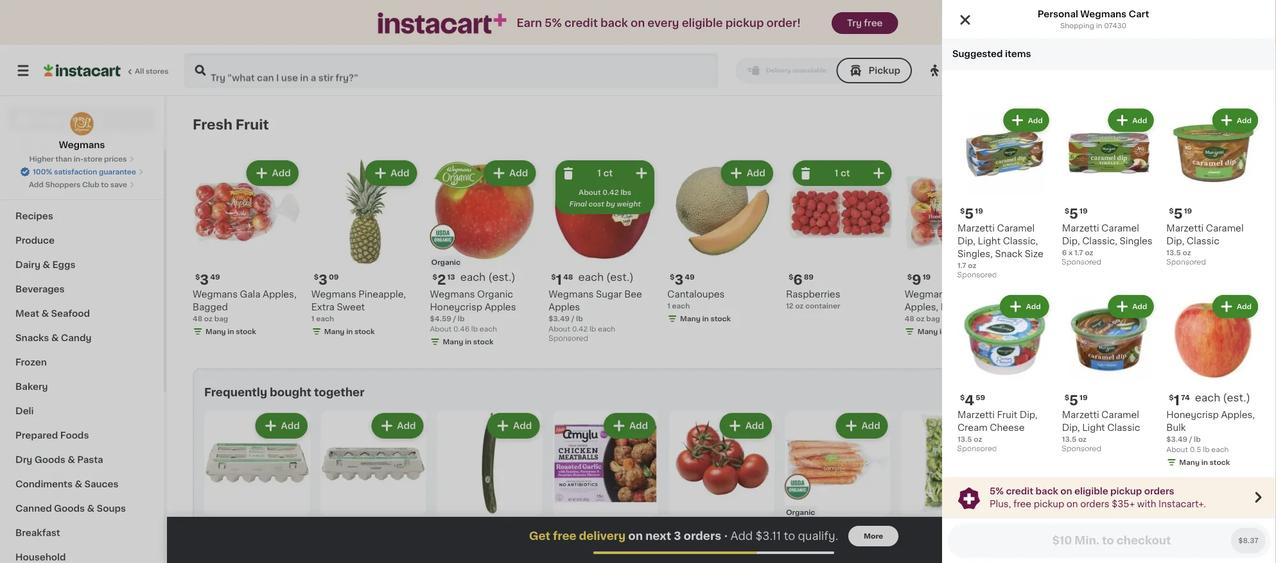 Task type: vqa. For each thing, say whether or not it's contained in the screenshot.
10:35am
no



Task type: describe. For each thing, give the bounding box(es) containing it.
19 for marzetti caramel dip, classic
[[1184, 208, 1192, 215]]

beverages link
[[8, 277, 156, 302]]

dip, for marzetti caramel dip, classic
[[1167, 237, 1185, 246]]

shopping
[[1060, 22, 1094, 29]]

wegmans inside $ 3 wegmans cleaned & cut microwaveabl
[[901, 541, 946, 550]]

each right 13
[[460, 272, 486, 282]]

express icon image
[[378, 12, 506, 34]]

buy it again link
[[8, 132, 156, 158]]

59 inside item carousel region
[[571, 524, 580, 531]]

dry
[[15, 456, 32, 465]]

many down 0.5
[[1179, 459, 1200, 466]]

marzetti caramel dip, light classic, singles, snack size 1.7 oz
[[958, 224, 1044, 270]]

/ inside "honeycrisp apples, bulk $3.49 / lb about 0.5 lb each"
[[1189, 436, 1192, 443]]

classic inside marzetti caramel dip, classic 13.5 oz
[[1187, 237, 1220, 246]]

stock down raspberries 6 oz container
[[1185, 316, 1206, 323]]

marzetti for marzetti caramel dip, light classic
[[1062, 411, 1099, 420]]

$8.69
[[1023, 316, 1044, 323]]

$ up wegmans gala apples, bagged 48 oz bag
[[195, 274, 200, 281]]

oz inside wegmans gala apples, bagged 48 oz bag
[[204, 316, 213, 323]]

each right 74
[[1195, 393, 1220, 403]]

foods
[[60, 432, 89, 441]]

about inside wegmans organic honeycrisp apples $4.59 / lb about 0.46 lb each
[[430, 326, 452, 333]]

19 for wegmans honeycrisp apples, bagged
[[923, 274, 931, 281]]

many down 0.46
[[443, 339, 463, 346]]

many down 0.67 in the right bottom of the page
[[1036, 339, 1057, 346]]

container for raspberries
[[805, 303, 840, 310]]

0.42 inside the wegmans sugar bee apples $3.49 / lb about 0.42 lb each
[[572, 326, 588, 333]]

5 for marzetti caramel dip, classic
[[1174, 207, 1183, 221]]

& left candy
[[51, 334, 59, 343]]

13.5 for 4
[[958, 436, 972, 443]]

07430
[[1104, 22, 1127, 29]]

household link
[[8, 546, 156, 564]]

card
[[602, 542, 618, 549]]

$ inside $ 3 09
[[314, 274, 319, 281]]

48 for 9
[[905, 316, 914, 323]]

caramel for marzetti caramel dip, classic, singles
[[1102, 224, 1139, 233]]

in-
[[74, 156, 83, 163]]

get
[[529, 531, 550, 542]]

$ inside $ 3 wegmans cleaned & cut microwaveabl
[[903, 524, 908, 531]]

$3.05 each (estimated) element
[[669, 522, 774, 539]]

many in stock down 0.46
[[443, 339, 494, 346]]

many in stock down 0.5
[[1179, 459, 1230, 466]]

bagged for 3
[[193, 303, 228, 312]]

$ inside $ 6 89
[[789, 274, 793, 281]]

organic inside "wegmans organic spinach, baby"
[[1180, 541, 1216, 550]]

0 vertical spatial by
[[1138, 66, 1151, 75]]

fruit for fresh
[[236, 118, 269, 131]]

sponsored badge image for marzetti caramel dip, light classic, singles, snack size
[[958, 272, 996, 279]]

oz inside marzetti fruit dip, cream cheese 13.5 oz
[[974, 436, 982, 443]]

19 for marzetti caramel dip, classic, singles
[[1080, 208, 1088, 215]]

oz inside marzetti caramel dip, classic 13.5 oz
[[1183, 250, 1191, 257]]

at
[[984, 66, 994, 75]]

in down the sweet
[[346, 328, 353, 335]]

19 for marzetti caramel dip, light classic, singles, snack size
[[975, 208, 983, 215]]

many in stock down the sweet
[[324, 328, 375, 335]]

pickup button
[[836, 58, 912, 83]]

club
[[82, 181, 99, 189]]

ready by 11:35am
[[1104, 66, 1193, 75]]

each up on-
[[701, 523, 726, 533]]

oz inside "marzetti caramel dip, light classic 13.5 oz"
[[1078, 436, 1087, 443]]

light for oz
[[1082, 424, 1105, 433]]

wegmans for wegmans pineapple, extra sweet 1 each
[[311, 290, 356, 299]]

each inside cantaloupes 1 each
[[672, 303, 690, 310]]

sponsored badge image for marzetti caramel dip, classic
[[1167, 259, 1205, 267]]

with
[[1137, 500, 1156, 509]]

all
[[135, 68, 144, 75]]

wegmans inside personal wegmans cart shopping in 07430
[[1080, 10, 1127, 19]]

all stores
[[135, 68, 169, 75]]

by inside about 0.42 lbs final cost by weight
[[606, 201, 615, 208]]

suggested
[[952, 49, 1003, 58]]

tomatoes
[[669, 541, 713, 550]]

5 for marzetti caramel dip, classic, singles
[[1069, 207, 1078, 221]]

$ up singles,
[[960, 208, 965, 215]]

apples, for 9
[[905, 303, 938, 312]]

bakery link
[[8, 375, 156, 399]]

satisfaction
[[54, 169, 97, 176]]

fresh inside wegmans fresh cut watermelon chunks $8.69 / lb about 0.67 lb each
[[1071, 290, 1096, 299]]

organic up 13
[[431, 259, 460, 266]]

prepared foods
[[15, 432, 89, 441]]

many down extra at the left bottom
[[324, 328, 345, 335]]

each (est.) for wegmans organic honeycrisp apples
[[460, 272, 516, 282]]

eligible inside '5% credit back on eligible pickup orders plus, free pickup on orders $35+ with instacart+.'
[[1074, 487, 1108, 496]]

pasta
[[77, 456, 103, 465]]

stock down wegmans honeycrisp apples, bagged 48 oz bag
[[948, 328, 968, 335]]

$ up marzetti caramel dip, classic 13.5 oz
[[1169, 208, 1174, 215]]

each inside "honeycrisp apples, bulk $3.49 / lb about 0.5 lb each"
[[1212, 447, 1229, 454]]

wegmans for wegmans organic honeycrisp apples $4.59 / lb about 0.46 lb each
[[430, 290, 475, 299]]

deli
[[15, 407, 34, 416]]

in down wegmans honeycrisp apples, bagged 48 oz bag
[[940, 328, 946, 335]]

$ 6 89
[[789, 273, 814, 287]]

cucumber,
[[436, 541, 486, 550]]

100
[[997, 66, 1014, 75]]

/ inside wegmans fresh cut watermelon chunks $8.69 / lb about 0.67 lb each
[[1046, 316, 1049, 323]]

bakery
[[15, 383, 48, 392]]

snacks & candy
[[15, 334, 91, 343]]

4 inside item carousel region
[[560, 524, 569, 537]]

get free delivery on next 3 orders • add $3.11 to qualify.
[[529, 531, 838, 542]]

apples, inside "honeycrisp apples, bulk $3.49 / lb about 0.5 lb each"
[[1221, 411, 1255, 420]]

raspberries for 6 oz container
[[1142, 290, 1196, 299]]

sauces
[[84, 480, 118, 489]]

reg.
[[585, 528, 603, 537]]

tomatoes on-the-vine $2.29 / lb
[[669, 541, 773, 560]]

wegmans for wegmans organic spinach, baby
[[1133, 541, 1178, 550]]

boneless
[[1017, 553, 1059, 562]]

organic inside $ 1 wegmans organic carrots
[[832, 541, 868, 550]]

3 inside $ 3 wegmans cleaned & cut microwaveabl
[[908, 524, 917, 537]]

it
[[56, 141, 63, 150]]

9 for $ 9 19
[[912, 273, 921, 287]]

earn 5% credit back on every eligible pickup order!
[[517, 18, 801, 29]]

in down raspberries 6 oz container
[[1177, 316, 1184, 323]]

singles
[[1120, 237, 1153, 246]]

$ up cantaloupes
[[670, 274, 675, 281]]

0.46
[[453, 326, 469, 333]]

$ inside $ 1 48
[[551, 274, 556, 281]]

& left soups
[[87, 505, 95, 514]]

about inside wegmans fresh cut watermelon chunks $8.69 / lb about 0.67 lb each
[[1023, 326, 1045, 333]]

personal wegmans cart shopping in 07430
[[1038, 10, 1149, 29]]

on up '/pkg'
[[1061, 487, 1072, 496]]

seafood
[[51, 310, 90, 319]]

many down wegmans honeycrisp apples, bagged 48 oz bag
[[918, 328, 938, 335]]

0.5
[[1190, 447, 1201, 454]]

organic inside wegmans organic honeycrisp apples $4.59 / lb about 0.46 lb each
[[477, 290, 513, 299]]

1 inside product 'group'
[[835, 169, 838, 178]]

pickup for pickup at 100 farm view
[[948, 66, 982, 75]]

$ 1 wegmans organic carrots
[[785, 524, 868, 562]]

lb right 0.67 in the right bottom of the page
[[1064, 326, 1070, 333]]

3 inside button
[[212, 524, 220, 537]]

(est.) for honeycrisp apples, bulk
[[1223, 393, 1250, 403]]

all stores link
[[44, 53, 170, 89]]

main content containing fresh fruit
[[167, 96, 1276, 564]]

3 inside treatment tracker modal dialog
[[674, 531, 681, 542]]

many down wegmans gala apples, bagged 48 oz bag
[[206, 328, 226, 335]]

1 horizontal spatial orders
[[1080, 500, 1110, 509]]

48 inside $ 1 48
[[563, 274, 573, 281]]

1 inside wegmans pineapple, extra sweet 1 each
[[311, 316, 314, 323]]

more
[[864, 533, 883, 540]]

stock down wegmans gala apples, bagged 48 oz bag
[[236, 328, 256, 335]]

$ 1 48
[[551, 273, 573, 287]]

service type group
[[735, 58, 912, 83]]

$1.48 each (estimated) element
[[549, 272, 657, 288]]

1 up the wegmans sugar bee apples $3.49 / lb about 0.42 lb each
[[556, 273, 562, 287]]

prepared foods link
[[8, 424, 156, 448]]

$ inside $ 9 65
[[1020, 524, 1024, 531]]

organic down with
[[1134, 509, 1164, 517]]

buy it again
[[36, 141, 90, 150]]

every
[[648, 18, 679, 29]]

6 for 6 oz container
[[1142, 303, 1147, 310]]

sponsored badge image for wegmans sugar bee apples
[[549, 335, 588, 343]]

guarantee
[[99, 169, 136, 176]]

5% inside '5% credit back on eligible pickup orders plus, free pickup on orders $35+ with instacart+.'
[[990, 487, 1004, 496]]

dip, for marzetti caramel dip, light classic, singles, snack size
[[958, 237, 976, 246]]

& inside $ 3 wegmans cleaned & cut microwaveabl
[[988, 541, 995, 550]]

weight
[[617, 201, 641, 208]]

(est.) for tomatoes on-the-vine
[[729, 523, 756, 533]]

free for try
[[864, 19, 883, 28]]

pickup at 100 farm view
[[948, 66, 1068, 75]]

increment quantity of wegmans sugar bee apples image
[[634, 166, 649, 181]]

0 vertical spatial 2 button
[[1208, 55, 1261, 86]]

classic inside "marzetti caramel dip, light classic 13.5 oz"
[[1107, 424, 1140, 433]]

marzetti for marzetti caramel dip, light classic, singles, snack size
[[958, 224, 995, 233]]

in down 0.46
[[465, 339, 472, 346]]

lbs
[[621, 189, 631, 196]]

increment quantity of raspberries image
[[871, 166, 887, 181]]

about inside "honeycrisp apples, bulk $3.49 / lb about 0.5 lb each"
[[1167, 447, 1188, 454]]

in down "honeycrisp apples, bulk $3.49 / lb about 0.5 lb each"
[[1201, 459, 1208, 466]]

wegmans for wegmans sugar bee apples $3.49 / lb about 0.42 lb each
[[549, 290, 594, 299]]

canned goods & soups
[[15, 505, 126, 514]]

0 vertical spatial $ 4 59
[[960, 394, 985, 407]]

0 horizontal spatial pickup
[[726, 18, 764, 29]]

1 left 74
[[1174, 394, 1180, 407]]

caramel for marzetti caramel dip, light classic
[[1102, 411, 1139, 420]]

(est.) for wegmans organic honeycrisp apples
[[488, 272, 516, 282]]

qualify.
[[798, 531, 838, 542]]

cheese
[[990, 424, 1025, 433]]

2 inside 2 cucumber, seedless
[[444, 524, 452, 537]]

$ 5 19 for marzetti caramel dip, classic, singles
[[1065, 207, 1088, 221]]

6 inside marzetti caramel dip, classic, singles 6 x 1.7 oz
[[1062, 250, 1067, 257]]

instacart logo image
[[44, 63, 121, 78]]

marzetti fruit dip, cream cheese 13.5 oz
[[958, 411, 1038, 443]]

add inside treatment tracker modal dialog
[[731, 531, 753, 542]]

than
[[55, 156, 72, 163]]

$ 5 19 for marzetti caramel dip, classic
[[1169, 207, 1192, 221]]

wegmans gala apples, bagged 48 oz bag
[[193, 290, 296, 323]]

shop
[[36, 115, 60, 124]]

watermelon
[[1023, 303, 1078, 312]]

stock down wegmans fresh cut watermelon chunks $8.69 / lb about 0.67 lb each at the bottom right of the page
[[1067, 339, 1087, 346]]

lb down sugar at the bottom of the page
[[590, 326, 596, 333]]

more
[[1140, 120, 1164, 129]]

organic up qualify.
[[786, 509, 815, 517]]

stock down wegmans organic honeycrisp apples $4.59 / lb about 0.46 lb each at the bottom left of page
[[473, 339, 494, 346]]

stock down "honeycrisp apples, bulk $3.49 / lb about 0.5 lb each"
[[1210, 459, 1230, 466]]

fresh fruit
[[193, 118, 269, 131]]

48 for 3
[[193, 316, 202, 323]]

$ 4 59 inside with loyalty card price $4.59. original price $6.89. element
[[555, 524, 580, 537]]

5% credit back on eligible pickup orders plus, free pickup on orders $35+ with instacart+.
[[990, 487, 1206, 509]]

cream
[[958, 424, 988, 433]]

marzetti for marzetti fruit dip, cream cheese
[[958, 411, 995, 420]]

many in stock down raspberries 6 oz container
[[1155, 316, 1206, 323]]

1.7 inside marzetti caramel dip, light classic, singles, snack size 1.7 oz
[[958, 262, 966, 270]]

lb up 0.67 in the right bottom of the page
[[1051, 316, 1058, 323]]

item carousel region containing 3
[[204, 406, 1257, 564]]

& right "meat"
[[41, 310, 49, 319]]

on up the /pkg (est.)
[[1067, 500, 1078, 509]]

many in stock down wegmans gala apples, bagged 48 oz bag
[[206, 328, 256, 335]]

orders for orders
[[1144, 487, 1174, 496]]

italian-
[[1064, 541, 1095, 550]]

wegmans pineapple, extra sweet 1 each
[[311, 290, 406, 323]]

lb down $1.48 each (estimated) element
[[576, 316, 583, 323]]

lb right 0.46
[[471, 326, 478, 333]]

container for 6 oz container
[[1159, 303, 1194, 310]]

lists
[[36, 166, 58, 175]]

prices
[[104, 156, 127, 163]]

dip, for marzetti caramel dip, classic, singles
[[1062, 237, 1080, 246]]

0 horizontal spatial to
[[101, 181, 109, 189]]

in inside personal wegmans cart shopping in 07430
[[1096, 22, 1102, 29]]

$2.13 each (estimated) element
[[430, 272, 538, 288]]

0 horizontal spatial fresh
[[193, 118, 232, 131]]

$ 9 19
[[907, 273, 931, 287]]

cantaloupes 1 each
[[667, 290, 725, 310]]

0 horizontal spatial 2 button
[[320, 411, 426, 564]]

lb right 0.5
[[1203, 447, 1210, 454]]

cantaloupes
[[667, 290, 725, 299]]

view inside item carousel region
[[1116, 120, 1138, 129]]

plus,
[[990, 500, 1011, 509]]

each inside wegmans fresh cut watermelon chunks $8.69 / lb about 0.67 lb each
[[1072, 326, 1090, 333]]

0 vertical spatial 5%
[[545, 18, 562, 29]]

2 cucumber, seedless
[[436, 524, 530, 550]]

apples for sugar
[[549, 303, 580, 312]]

74
[[1181, 395, 1190, 402]]

goods for dry
[[35, 456, 65, 465]]

frozen link
[[8, 351, 156, 375]]

announcement region
[[942, 478, 1276, 518]]

& left eggs
[[43, 261, 50, 270]]

bag for 3
[[214, 316, 228, 323]]

caramel for marzetti caramel dip, classic
[[1206, 224, 1244, 233]]

save
[[110, 181, 127, 189]]

5 for marzetti caramel dip, light classic
[[1069, 394, 1078, 407]]

bagged for 9
[[941, 303, 976, 312]]

$ inside $ 1 74
[[1169, 395, 1174, 402]]

treatment tracker modal dialog
[[167, 518, 1276, 564]]

spinach,
[[1133, 553, 1172, 562]]

wegmans logo image
[[70, 112, 94, 136]]

in down cantaloupes 1 each
[[702, 316, 709, 323]]

$ up with
[[555, 524, 560, 531]]

many down cantaloupes 1 each
[[680, 316, 701, 323]]

many in stock down 0.67 in the right bottom of the page
[[1036, 339, 1087, 346]]

$ inside $ 3 79
[[1136, 524, 1140, 531]]

13
[[447, 274, 455, 281]]

$ inside $ 1 wegmans organic carrots
[[787, 524, 792, 531]]

raspberries for raspberries
[[786, 290, 840, 299]]

marzetti for marzetti caramel dip, classic, singles
[[1062, 224, 1099, 233]]

1 horizontal spatial 59
[[976, 395, 985, 402]]

breakfast link
[[8, 522, 156, 546]]

9 for $ 9 65
[[1024, 524, 1034, 537]]

dip, for marzetti caramel dip, light classic
[[1062, 424, 1080, 433]]

gala
[[240, 290, 260, 299]]

with loyalty card price $4.59. original price $6.89. element
[[553, 522, 658, 539]]

oz inside marzetti caramel dip, classic, singles 6 x 1.7 oz
[[1085, 250, 1093, 257]]

many in stock down wegmans honeycrisp apples, bagged 48 oz bag
[[918, 328, 968, 335]]

1 inside cantaloupes 1 each
[[667, 303, 670, 310]]



Task type: locate. For each thing, give the bounding box(es) containing it.
0 vertical spatial honeycrisp
[[952, 290, 1004, 299]]

meat & seafood
[[15, 310, 90, 319]]

1 ct from the left
[[603, 169, 613, 178]]

each right 0.67 in the right bottom of the page
[[1072, 326, 1090, 333]]

1 vertical spatial view
[[1116, 120, 1138, 129]]

1 right "remove raspberries" image
[[835, 169, 838, 178]]

lb
[[458, 316, 465, 323], [576, 316, 583, 323], [1051, 316, 1058, 323], [471, 326, 478, 333], [590, 326, 596, 333], [1064, 326, 1070, 333], [1194, 436, 1201, 443], [1203, 447, 1210, 454], [696, 553, 703, 560]]

19 up marzetti caramel dip, classic, singles 6 x 1.7 oz
[[1080, 208, 1088, 215]]

1 bagged from the left
[[193, 303, 228, 312]]

0 horizontal spatial $ 4 59
[[555, 524, 580, 537]]

back left every
[[600, 18, 628, 29]]

about inside about 0.42 lbs final cost by weight
[[579, 189, 601, 196]]

1 down cantaloupes
[[667, 303, 670, 310]]

49 for cantaloupes
[[685, 274, 695, 281]]

0 horizontal spatial 48
[[193, 316, 202, 323]]

0 horizontal spatial 5%
[[545, 18, 562, 29]]

1 vertical spatial fresh
[[1071, 290, 1096, 299]]

ct for increment quantity of wegmans sugar bee apples icon
[[603, 169, 613, 178]]

0 horizontal spatial raspberries
[[786, 290, 840, 299]]

6 left x on the right of page
[[1062, 250, 1067, 257]]

1 horizontal spatial 4
[[965, 394, 974, 407]]

1 horizontal spatial light
[[1082, 424, 1105, 433]]

$ 5 19 up singles,
[[960, 207, 983, 221]]

2 button
[[1208, 55, 1261, 86], [320, 411, 426, 564]]

on
[[631, 18, 645, 29], [1061, 487, 1072, 496], [1067, 500, 1078, 509], [628, 531, 643, 542]]

2 $ 3 49 from the left
[[670, 273, 695, 287]]

back up 65
[[1036, 487, 1058, 496]]

dry goods & pasta
[[15, 456, 103, 465]]

bulk
[[1167, 424, 1186, 433]]

size
[[1025, 250, 1044, 259]]

$ 3 09
[[314, 273, 339, 287]]

marzetti for marzetti caramel dip, classic
[[1167, 224, 1204, 233]]

apples down $2.13 each (estimated) element
[[485, 303, 516, 312]]

instacart+.
[[1159, 500, 1206, 509]]

bagged inside wegmans gala apples, bagged 48 oz bag
[[193, 303, 228, 312]]

49 up cantaloupes
[[685, 274, 695, 281]]

1 horizontal spatial classic,
[[1082, 237, 1117, 246]]

1 classic, from the left
[[1003, 237, 1038, 246]]

0 vertical spatial 6
[[1062, 250, 1067, 257]]

chunks
[[1080, 303, 1114, 312]]

lb up 0.5
[[1194, 436, 1201, 443]]

None search field
[[184, 53, 719, 89]]

section
[[193, 369, 1257, 564]]

1 vertical spatial by
[[606, 201, 615, 208]]

1 vertical spatial goods
[[54, 505, 85, 514]]

$ up x on the right of page
[[1065, 208, 1069, 215]]

1 vertical spatial 4
[[560, 524, 569, 537]]

dip, for marzetti fruit dip, cream cheese
[[1020, 411, 1038, 420]]

65
[[1035, 524, 1044, 531]]

each down sugar at the bottom of the page
[[598, 326, 615, 333]]

0 horizontal spatial back
[[600, 18, 628, 29]]

1 horizontal spatial to
[[784, 531, 795, 542]]

/ for bee
[[571, 316, 574, 323]]

1 horizontal spatial container
[[1159, 303, 1194, 310]]

condiments & sauces link
[[8, 473, 156, 497]]

caramel
[[997, 224, 1035, 233], [1102, 224, 1139, 233], [1206, 224, 1244, 233], [1102, 411, 1139, 420]]

vine
[[753, 541, 773, 550]]

0 vertical spatial view
[[1044, 66, 1068, 75]]

light for snack
[[978, 237, 1001, 246]]

2 bagged from the left
[[941, 303, 976, 312]]

1 horizontal spatial 9
[[1024, 524, 1034, 537]]

marzetti caramel dip, light classic 13.5 oz
[[1062, 411, 1140, 443]]

about left 0.5
[[1167, 447, 1188, 454]]

wegmans for wegmans fresh cut watermelon chunks $8.69 / lb about 0.67 lb each
[[1023, 290, 1068, 299]]

meat
[[15, 310, 39, 319]]

2 classic, from the left
[[1082, 237, 1117, 246]]

$ 3 49 for cantaloupes
[[670, 273, 695, 287]]

ct for increment quantity of raspberries image
[[841, 169, 850, 178]]

0 vertical spatial fresh
[[193, 118, 232, 131]]

19 inside $ 9 19
[[923, 274, 931, 281]]

1 horizontal spatial fruit
[[997, 411, 1017, 420]]

each inside wegmans pineapple, extra sweet 1 each
[[316, 316, 334, 323]]

1 vertical spatial 9
[[1024, 524, 1034, 537]]

(est.) up wegmans organic honeycrisp apples $4.59 / lb about 0.46 lb each at the bottom left of page
[[488, 272, 516, 282]]

cut inside $ 3 wegmans cleaned & cut microwaveabl
[[901, 553, 917, 562]]

2 bag from the left
[[926, 316, 940, 323]]

0 vertical spatial fruit
[[236, 118, 269, 131]]

wegmans up boneless
[[1017, 541, 1062, 550]]

apples, inside wegmans honeycrisp apples, bagged 48 oz bag
[[905, 303, 938, 312]]

each (est.) for wegmans sugar bee apples
[[578, 272, 634, 282]]

in down wegmans gala apples, bagged 48 oz bag
[[228, 328, 234, 335]]

9 inside $9.65 per package (estimated) "element"
[[1024, 524, 1034, 537]]

marzetti caramel dip, classic, singles 6 x 1.7 oz
[[1062, 224, 1153, 257]]

organic up the baby
[[1180, 541, 1216, 550]]

wegmans inside "wegmans organic spinach, baby"
[[1133, 541, 1178, 550]]

1 vertical spatial to
[[784, 531, 795, 542]]

0 vertical spatial item carousel region
[[193, 112, 1250, 358]]

section containing 3
[[193, 369, 1257, 564]]

honeycrisp down singles,
[[952, 290, 1004, 299]]

2 horizontal spatial 6
[[1142, 303, 1147, 310]]

apples, inside wegmans gala apples, bagged 48 oz bag
[[263, 290, 296, 299]]

apples,
[[263, 290, 296, 299], [905, 303, 938, 312], [1221, 411, 1255, 420]]

19 up "marzetti caramel dip, light classic 13.5 oz"
[[1080, 395, 1088, 402]]

0 vertical spatial pickup
[[726, 18, 764, 29]]

1 raspberries from the left
[[786, 290, 840, 299]]

wegmans down $ 1 48
[[549, 290, 594, 299]]

/ inside tomatoes on-the-vine $2.29 / lb
[[691, 553, 694, 560]]

$ inside $ 9 19
[[907, 274, 912, 281]]

x
[[1069, 250, 1073, 257]]

dry goods & pasta link
[[8, 448, 156, 473]]

wegmans inside wegmans gala apples, bagged 48 oz bag
[[193, 290, 238, 299]]

stock down wegmans pineapple, extra sweet 1 each
[[355, 328, 375, 335]]

6 inside product 'group'
[[793, 273, 803, 287]]

many down raspberries 6 oz container
[[1155, 316, 1175, 323]]

dip, up singles,
[[958, 237, 976, 246]]

$ inside $ 2 13
[[433, 274, 437, 281]]

$ 3 49 up cantaloupes
[[670, 273, 695, 287]]

1.7 inside marzetti caramel dip, classic, singles 6 x 1.7 oz
[[1075, 250, 1083, 257]]

credit up plus,
[[1006, 487, 1034, 496]]

stores
[[146, 68, 169, 75]]

honeycrisp down 74
[[1167, 411, 1219, 420]]

0 horizontal spatial apples
[[485, 303, 516, 312]]

2 apples from the left
[[549, 303, 580, 312]]

79
[[1151, 524, 1160, 531]]

raspberries down 89
[[786, 290, 840, 299]]

eggs
[[52, 261, 75, 270]]

wegmans sugar bee apples $3.49 / lb about 0.42 lb each
[[549, 290, 642, 333]]

9 up wegmans honeycrisp apples, bagged 48 oz bag
[[912, 273, 921, 287]]

apples, down $ 9 19
[[905, 303, 938, 312]]

1 horizontal spatial 0.42
[[603, 189, 619, 196]]

wegmans down $ 2 13
[[430, 290, 475, 299]]

1 horizontal spatial bagged
[[941, 303, 976, 312]]

0 vertical spatial classic
[[1187, 237, 1220, 246]]

organic
[[431, 259, 460, 266], [477, 290, 513, 299], [786, 509, 815, 517], [1134, 509, 1164, 517], [832, 541, 868, 550], [1180, 541, 1216, 550]]

0 horizontal spatial view
[[1044, 66, 1068, 75]]

each (est.) inside $2.13 each (estimated) element
[[460, 272, 516, 282]]

delivery
[[579, 531, 626, 542]]

marzetti inside marzetti caramel dip, classic, singles 6 x 1.7 oz
[[1062, 224, 1099, 233]]

apples for organic
[[485, 303, 516, 312]]

0 horizontal spatial 0.42
[[572, 326, 588, 333]]

stock down cantaloupes 1 each
[[711, 316, 731, 323]]

(est.) for wegmans italian-style boneless skinles
[[1075, 523, 1102, 533]]

(est.) up the-
[[729, 523, 756, 533]]

2 49 from the left
[[685, 274, 695, 281]]

0.42 inside about 0.42 lbs final cost by weight
[[603, 189, 619, 196]]

many in stock down cantaloupes 1 each
[[680, 316, 731, 323]]

2 container from the left
[[1159, 303, 1194, 310]]

& left sauces
[[75, 480, 82, 489]]

1 horizontal spatial 48
[[563, 274, 573, 281]]

view more button
[[1111, 112, 1179, 137]]

caramel inside "marzetti caramel dip, light classic 13.5 oz"
[[1102, 411, 1139, 420]]

pickup for pickup
[[869, 66, 900, 75]]

1 horizontal spatial free
[[864, 19, 883, 28]]

2 vertical spatial 6
[[1142, 303, 1147, 310]]

$ 5 19 for marzetti caramel dip, light classic
[[1065, 394, 1088, 407]]

1.7 down singles,
[[958, 262, 966, 270]]

marzetti inside "marzetti caramel dip, light classic 13.5 oz"
[[1062, 411, 1099, 420]]

dip, inside marzetti caramel dip, light classic, singles, snack size 1.7 oz
[[958, 237, 976, 246]]

wegmans up higher than in-store prices link
[[59, 141, 105, 150]]

2 horizontal spatial free
[[1013, 500, 1032, 509]]

5 up marzetti caramel dip, classic 13.5 oz
[[1174, 207, 1183, 221]]

oz inside marzetti caramel dip, light classic, singles, snack size 1.7 oz
[[968, 262, 977, 270]]

2 raspberries from the left
[[1142, 290, 1196, 299]]

to inside treatment tracker modal dialog
[[784, 531, 795, 542]]

honeycrisp up $4.59
[[430, 303, 482, 312]]

1 ct inside product 'group'
[[835, 169, 850, 178]]

1 vertical spatial 6
[[793, 273, 803, 287]]

personal
[[1038, 10, 1078, 19]]

wegmans for wegmans honeycrisp apples, bagged 48 oz bag
[[905, 290, 950, 299]]

$3.49
[[549, 316, 570, 323], [1167, 436, 1188, 443]]

/ for honeycrisp
[[453, 316, 456, 323]]

items
[[1005, 49, 1031, 58]]

1 49 from the left
[[210, 274, 220, 281]]

1 horizontal spatial $ 4 59
[[960, 394, 985, 407]]

earn
[[517, 18, 542, 29]]

each (est.) for honeycrisp apples, bulk
[[1195, 393, 1250, 403]]

1 vertical spatial credit
[[1006, 487, 1034, 496]]

(est.) inside $3.05 each (estimated) element
[[729, 523, 756, 533]]

0.42
[[603, 189, 619, 196], [572, 326, 588, 333]]

credit inside '5% credit back on eligible pickup orders plus, free pickup on orders $35+ with instacart+.'
[[1006, 487, 1034, 496]]

wegmans inside $ 1 wegmans organic carrots
[[785, 541, 830, 550]]

9
[[912, 273, 921, 287], [1024, 524, 1034, 537]]

/ down $ 1 48
[[571, 316, 574, 323]]

organic down $2.13 each (estimated) element
[[477, 290, 513, 299]]

0 vertical spatial 59
[[976, 395, 985, 402]]

wegmans inside wegmans pineapple, extra sweet 1 each
[[311, 290, 356, 299]]

on-
[[716, 541, 732, 550]]

bag
[[214, 316, 228, 323], [926, 316, 940, 323]]

higher than in-store prices link
[[29, 154, 135, 164]]

bag for 9
[[926, 316, 940, 323]]

honeycrisp inside wegmans honeycrisp apples, bagged 48 oz bag
[[952, 290, 1004, 299]]

(est.) for wegmans sugar bee apples
[[606, 272, 634, 282]]

oz inside raspberries 6 oz container
[[1149, 303, 1157, 310]]

100% satisfaction guarantee button
[[20, 164, 144, 177]]

soups
[[97, 505, 126, 514]]

/ down watermelon
[[1046, 316, 1049, 323]]

beverages
[[15, 285, 65, 294]]

$ 3 49 for wegmans gala apples, bagged
[[195, 273, 220, 287]]

cart
[[1129, 10, 1149, 19]]

free for get
[[553, 531, 576, 542]]

ct left increment quantity of raspberries image
[[841, 169, 850, 178]]

0 horizontal spatial honeycrisp
[[430, 303, 482, 312]]

reg. $6.89
[[585, 528, 632, 537]]

eligible right every
[[682, 18, 723, 29]]

oz inside wegmans honeycrisp apples, bagged 48 oz bag
[[916, 316, 925, 323]]

6 inside raspberries 6 oz container
[[1142, 303, 1147, 310]]

$ up cream
[[960, 395, 965, 402]]

1 horizontal spatial apples,
[[905, 303, 938, 312]]

goods down prepared foods
[[35, 456, 65, 465]]

$9.65 per package (estimated) element
[[1017, 522, 1123, 539]]

light inside "marzetti caramel dip, light classic 13.5 oz"
[[1082, 424, 1105, 433]]

recipes link
[[8, 204, 156, 229]]

1 ct for "remove raspberries" image
[[835, 169, 850, 178]]

5 up x on the right of page
[[1069, 207, 1078, 221]]

goods inside 'link'
[[35, 456, 65, 465]]

lb inside tomatoes on-the-vine $2.29 / lb
[[696, 553, 703, 560]]

each up sugar at the bottom of the page
[[578, 272, 604, 282]]

snack
[[995, 250, 1023, 259]]

0 vertical spatial credit
[[564, 18, 598, 29]]

in down 0.67 in the right bottom of the page
[[1058, 339, 1065, 346]]

& inside 'link'
[[68, 456, 75, 465]]

fruit inside item carousel region
[[236, 118, 269, 131]]

wegmans organic honeycrisp apples $4.59 / lb about 0.46 lb each
[[430, 290, 516, 333]]

on left every
[[631, 18, 645, 29]]

wegmans inside wegmans honeycrisp apples, bagged 48 oz bag
[[905, 290, 950, 299]]

with
[[556, 542, 573, 549]]

fruit for marzetti
[[997, 411, 1017, 420]]

wegmans inside the wegmans italian-style boneless skinles
[[1017, 541, 1062, 550]]

about inside the wegmans sugar bee apples $3.49 / lb about 0.42 lb each
[[549, 326, 570, 333]]

wegmans up watermelon
[[1023, 290, 1068, 299]]

5% right 'earn'
[[545, 18, 562, 29]]

13.5 inside marzetti caramel dip, classic 13.5 oz
[[1167, 250, 1181, 257]]

0 vertical spatial cut
[[1098, 290, 1114, 299]]

sponsored badge image for marzetti caramel dip, classic, singles
[[1062, 259, 1101, 267]]

4 up cream
[[965, 394, 974, 407]]

apples, for 3
[[263, 290, 296, 299]]

1 vertical spatial orders
[[1080, 500, 1110, 509]]

$ 5 19 up "marzetti caramel dip, light classic 13.5 oz"
[[1065, 394, 1088, 407]]

about down $ 1 48
[[549, 326, 570, 333]]

classic, left singles
[[1082, 237, 1117, 246]]

dip, right singles
[[1167, 237, 1185, 246]]

raspberries down singles
[[1142, 290, 1196, 299]]

container
[[805, 303, 840, 310], [1159, 303, 1194, 310]]

back
[[600, 18, 628, 29], [1036, 487, 1058, 496]]

pickup down try free
[[869, 66, 900, 75]]

higher than in-store prices
[[29, 156, 127, 163]]

0 horizontal spatial 1 ct
[[597, 169, 613, 178]]

each inside wegmans organic honeycrisp apples $4.59 / lb about 0.46 lb each
[[480, 326, 497, 333]]

amylu
[[553, 553, 581, 562]]

1 horizontal spatial bag
[[926, 316, 940, 323]]

main content
[[167, 96, 1276, 564]]

100%
[[33, 169, 52, 176]]

sponsored badge image down "marzetti caramel dip, light classic 13.5 oz"
[[1062, 446, 1101, 453]]

$ left 79
[[1136, 524, 1140, 531]]

ct up about 0.42 lbs final cost by weight
[[603, 169, 613, 178]]

5 up "marzetti caramel dip, light classic 13.5 oz"
[[1069, 394, 1078, 407]]

/
[[453, 316, 456, 323], [571, 316, 574, 323], [1046, 316, 1049, 323], [1189, 436, 1192, 443], [691, 553, 694, 560]]

together
[[314, 388, 364, 399]]

each (est.) inside $1.74 each (estimated) element
[[1195, 393, 1250, 403]]

on left next
[[628, 531, 643, 542]]

remove wegmans sugar bee apples image
[[561, 166, 576, 181]]

frequently
[[204, 388, 267, 399]]

0 horizontal spatial $ 3 49
[[195, 273, 220, 287]]

$ left 13
[[433, 274, 437, 281]]

48 inside wegmans gala apples, bagged 48 oz bag
[[193, 316, 202, 323]]

0 horizontal spatial 1.7
[[958, 262, 966, 270]]

honeycrisp inside "honeycrisp apples, bulk $3.49 / lb about 0.5 lb each"
[[1167, 411, 1219, 420]]

1 vertical spatial 5%
[[990, 487, 1004, 496]]

caramel for marzetti caramel dip, light classic, singles, snack size
[[997, 224, 1035, 233]]

1 vertical spatial 59
[[571, 524, 580, 531]]

honeycrisp inside wegmans organic honeycrisp apples $4.59 / lb about 0.46 lb each
[[430, 303, 482, 312]]

order!
[[767, 18, 801, 29]]

$ 2 13
[[433, 273, 455, 287]]

13.5 for 5
[[1062, 436, 1077, 443]]

1 horizontal spatial 49
[[685, 274, 695, 281]]

1 horizontal spatial raspberries
[[1142, 290, 1196, 299]]

1 horizontal spatial credit
[[1006, 487, 1034, 496]]

pickup at 100 farm view button
[[927, 53, 1068, 89]]

to right '$3.11'
[[784, 531, 795, 542]]

1 horizontal spatial back
[[1036, 487, 1058, 496]]

product group
[[958, 106, 1052, 283], [1062, 106, 1156, 270], [1167, 106, 1261, 270], [193, 158, 301, 340], [311, 158, 420, 340], [430, 158, 538, 350], [549, 158, 657, 346], [667, 158, 776, 327], [786, 158, 894, 311], [905, 158, 1013, 340], [1023, 158, 1132, 350], [1142, 158, 1250, 327], [958, 293, 1052, 457], [1062, 293, 1156, 457], [1167, 293, 1261, 471], [204, 411, 310, 564], [320, 411, 426, 564], [436, 411, 542, 564], [553, 411, 658, 564], [669, 411, 774, 564], [785, 411, 891, 564], [901, 411, 1007, 564], [1017, 411, 1123, 564], [1133, 411, 1239, 564]]

1 vertical spatial $ 4 59
[[555, 524, 580, 537]]

candy
[[61, 334, 91, 343]]

$ 1 74
[[1169, 394, 1190, 407]]

each inside the wegmans sugar bee apples $3.49 / lb about 0.42 lb each
[[598, 326, 615, 333]]

free inside '5% credit back on eligible pickup orders plus, free pickup on orders $35+ with instacart+.'
[[1013, 500, 1032, 509]]

sponsored badge image for marzetti caramel dip, light classic
[[1062, 446, 1101, 453]]

5 for marzetti caramel dip, light classic, singles, snack size
[[965, 207, 974, 221]]

1 down extra at the left bottom
[[311, 316, 314, 323]]

view left more
[[1116, 120, 1138, 129]]

$ left 65
[[1020, 524, 1024, 531]]

back inside '5% credit back on eligible pickup orders plus, free pickup on orders $35+ with instacart+.'
[[1036, 487, 1058, 496]]

1 $ 3 49 from the left
[[195, 273, 220, 287]]

1 vertical spatial back
[[1036, 487, 1058, 496]]

/ for the-
[[691, 553, 694, 560]]

classic,
[[1003, 237, 1038, 246], [1082, 237, 1117, 246]]

classic, inside marzetti caramel dip, light classic, singles, snack size 1.7 oz
[[1003, 237, 1038, 246]]

5%
[[545, 18, 562, 29], [990, 487, 1004, 496]]

/pkg (est.)
[[1050, 523, 1102, 533]]

on inside treatment tracker modal dialog
[[628, 531, 643, 542]]

2 horizontal spatial orders
[[1144, 487, 1174, 496]]

2 horizontal spatial 13.5
[[1167, 250, 1181, 257]]

1 inside $ 1 wegmans organic carrots
[[792, 524, 798, 537]]

lb up 0.46
[[458, 316, 465, 323]]

1 apples from the left
[[485, 303, 516, 312]]

dip, right cheese
[[1062, 424, 1080, 433]]

1 container from the left
[[805, 303, 840, 310]]

$ 4 59 up cream
[[960, 394, 985, 407]]

$3.49 inside the wegmans sugar bee apples $3.49 / lb about 0.42 lb each
[[549, 316, 570, 323]]

sponsored badge image
[[1062, 259, 1101, 267], [1167, 259, 1205, 267], [958, 272, 996, 279], [549, 335, 588, 343], [958, 446, 996, 453], [1062, 446, 1101, 453]]

wegmans for wegmans
[[59, 141, 105, 150]]

09
[[329, 274, 339, 281]]

view more
[[1116, 120, 1164, 129]]

0 vertical spatial apples,
[[263, 290, 296, 299]]

1 left qualify.
[[792, 524, 798, 537]]

2 vertical spatial pickup
[[1034, 500, 1064, 509]]

$ up "marzetti caramel dip, light classic 13.5 oz"
[[1065, 395, 1069, 402]]

1 1 ct from the left
[[597, 169, 613, 178]]

each (est.) inside $3.05 each (estimated) element
[[701, 523, 756, 533]]

wegmans for wegmans gala apples, bagged 48 oz bag
[[193, 290, 238, 299]]

1 horizontal spatial 1 ct
[[835, 169, 850, 178]]

2 vertical spatial orders
[[684, 531, 721, 542]]

$3.49 down $ 1 48
[[549, 316, 570, 323]]

item carousel region
[[193, 112, 1250, 358], [204, 406, 1257, 564]]

add
[[1028, 117, 1043, 124], [1133, 117, 1147, 124], [1237, 117, 1252, 124], [272, 169, 291, 178], [391, 169, 409, 178], [509, 169, 528, 178], [747, 169, 765, 178], [984, 169, 1003, 178], [1103, 169, 1122, 178], [1221, 169, 1240, 178], [29, 181, 44, 189], [1028, 304, 1043, 311], [1133, 304, 1147, 311], [1237, 304, 1252, 311], [281, 422, 300, 431], [397, 422, 416, 431], [513, 422, 532, 431], [629, 422, 648, 431], [745, 422, 764, 431], [862, 422, 880, 431], [978, 422, 996, 431], [1094, 422, 1113, 431], [1210, 422, 1229, 431], [731, 531, 753, 542]]

each (est.) for tomatoes on-the-vine
[[701, 523, 756, 533]]

19 for marzetti caramel dip, light classic
[[1080, 395, 1088, 402]]

0 horizontal spatial light
[[978, 237, 1001, 246]]

0 horizontal spatial orders
[[684, 531, 721, 542]]

2 1 ct from the left
[[835, 169, 850, 178]]

condiments & sauces
[[15, 480, 118, 489]]

wegmans link
[[59, 112, 105, 152]]

add shoppers club to save link
[[29, 180, 135, 190]]

0 horizontal spatial pickup
[[869, 66, 900, 75]]

0 horizontal spatial cut
[[901, 553, 917, 562]]

bag inside wegmans honeycrisp apples, bagged 48 oz bag
[[926, 316, 940, 323]]

canned goods & soups link
[[8, 497, 156, 522]]

0 horizontal spatial eligible
[[682, 18, 723, 29]]

/ inside the wegmans sugar bee apples $3.49 / lb about 0.42 lb each
[[571, 316, 574, 323]]

1 vertical spatial eligible
[[1074, 487, 1108, 496]]

0 horizontal spatial 6
[[793, 273, 803, 287]]

2 ct from the left
[[841, 169, 850, 178]]

$ 9 65
[[1020, 524, 1044, 537]]

by right ready
[[1138, 66, 1151, 75]]

bagged inside wegmans honeycrisp apples, bagged 48 oz bag
[[941, 303, 976, 312]]

13.5 inside "marzetti caramel dip, light classic 13.5 oz"
[[1062, 436, 1077, 443]]

oz inside raspberries 12 oz container
[[795, 303, 804, 310]]

chicken
[[583, 553, 620, 562]]

dip, inside marzetti caramel dip, classic, singles 6 x 1.7 oz
[[1062, 237, 1080, 246]]

classic, inside marzetti caramel dip, classic, singles 6 x 1.7 oz
[[1082, 237, 1117, 246]]

in left '07430'
[[1096, 22, 1102, 29]]

0 horizontal spatial 9
[[912, 273, 921, 287]]

0 horizontal spatial ct
[[603, 169, 613, 178]]

shoppers
[[45, 181, 80, 189]]

1 horizontal spatial 6
[[1062, 250, 1067, 257]]

apples inside wegmans organic honeycrisp apples $4.59 / lb about 0.46 lb each
[[485, 303, 516, 312]]

container inside raspberries 12 oz container
[[805, 303, 840, 310]]

0 horizontal spatial classic
[[1107, 424, 1140, 433]]

each right 0.5
[[1212, 447, 1229, 454]]

49 for wegmans
[[210, 274, 220, 281]]

1 vertical spatial item carousel region
[[204, 406, 1257, 564]]

frozen
[[15, 358, 47, 367]]

48
[[563, 274, 573, 281], [193, 316, 202, 323], [905, 316, 914, 323]]

6 for 6
[[793, 273, 803, 287]]

1 horizontal spatial 13.5
[[1062, 436, 1077, 443]]

raspberries
[[786, 290, 840, 299], [1142, 290, 1196, 299]]

1 up about 0.42 lbs final cost by weight
[[597, 169, 601, 178]]

1 vertical spatial light
[[1082, 424, 1105, 433]]

$ left 74
[[1169, 395, 1174, 402]]

item carousel region containing fresh fruit
[[193, 112, 1250, 358]]

1 bag from the left
[[214, 316, 228, 323]]

1 horizontal spatial ct
[[841, 169, 850, 178]]

remove raspberries image
[[798, 166, 814, 181]]

& right cleaned
[[988, 541, 995, 550]]

2 vertical spatial free
[[553, 531, 576, 542]]

cut inside wegmans fresh cut watermelon chunks $8.69 / lb about 0.67 lb each
[[1098, 290, 1114, 299]]

$ left 89
[[789, 274, 793, 281]]

(est.) inside $1.74 each (estimated) element
[[1223, 393, 1250, 403]]

0 vertical spatial free
[[864, 19, 883, 28]]

0 horizontal spatial 59
[[571, 524, 580, 531]]

/ up 0.5
[[1189, 436, 1192, 443]]

59 up cream
[[976, 395, 985, 402]]

0 horizontal spatial apples,
[[263, 290, 296, 299]]

canned
[[15, 505, 52, 514]]

1 vertical spatial pickup
[[1110, 487, 1142, 496]]

marzetti caramel dip, classic 13.5 oz
[[1167, 224, 1244, 257]]

sponsored badge image for marzetti fruit dip, cream cheese
[[958, 446, 996, 453]]

0 vertical spatial back
[[600, 18, 628, 29]]

goods for canned
[[54, 505, 85, 514]]

0 horizontal spatial container
[[805, 303, 840, 310]]

$1.74 each (estimated) element
[[1167, 392, 1261, 409]]

ready by 11:35am link
[[1083, 63, 1193, 78]]

dip, up x on the right of page
[[1062, 237, 1080, 246]]

orders inside treatment tracker modal dialog
[[684, 531, 721, 542]]

1 vertical spatial classic
[[1107, 424, 1140, 433]]

1 ct for "remove wegmans sugar bee apples" icon
[[597, 169, 613, 178]]

wegmans for wegmans italian-style boneless skinles
[[1017, 541, 1062, 550]]

marzetti inside marzetti fruit dip, cream cheese 13.5 oz
[[958, 411, 995, 420]]

2 horizontal spatial honeycrisp
[[1167, 411, 1219, 420]]

0 horizontal spatial bagged
[[193, 303, 228, 312]]

$3.49 inside "honeycrisp apples, bulk $3.49 / lb about 0.5 lb each"
[[1167, 436, 1188, 443]]

0 vertical spatial 0.42
[[603, 189, 619, 196]]

$ 5 19 for marzetti caramel dip, light classic, singles, snack size
[[960, 207, 983, 221]]

pickup inside popup button
[[948, 66, 982, 75]]

orders for qualify.
[[684, 531, 721, 542]]

wegmans inside wegmans fresh cut watermelon chunks $8.69 / lb about 0.67 lb each
[[1023, 290, 1068, 299]]

5
[[965, 207, 974, 221], [1069, 207, 1078, 221], [1174, 207, 1183, 221], [1069, 394, 1078, 407]]

free right try at the top of page
[[864, 19, 883, 28]]

caramel inside marzetti caramel dip, classic, singles 6 x 1.7 oz
[[1102, 224, 1139, 233]]

1 horizontal spatial 5%
[[990, 487, 1004, 496]]

each (est.) up "honeycrisp apples, bulk $3.49 / lb about 0.5 lb each"
[[1195, 393, 1250, 403]]

wegmans fresh cut watermelon chunks $8.69 / lb about 0.67 lb each
[[1023, 290, 1114, 333]]

0 vertical spatial 4
[[965, 394, 974, 407]]

about 0.42 lbs final cost by weight
[[569, 189, 641, 208]]

0 horizontal spatial fruit
[[236, 118, 269, 131]]

&
[[43, 261, 50, 270], [41, 310, 49, 319], [51, 334, 59, 343], [68, 456, 75, 465], [75, 480, 82, 489], [87, 505, 95, 514], [988, 541, 995, 550]]

product group containing 6
[[786, 158, 894, 311]]

2 horizontal spatial pickup
[[1110, 487, 1142, 496]]

with loyalty card
[[556, 542, 618, 549]]

4 up with
[[560, 524, 569, 537]]



